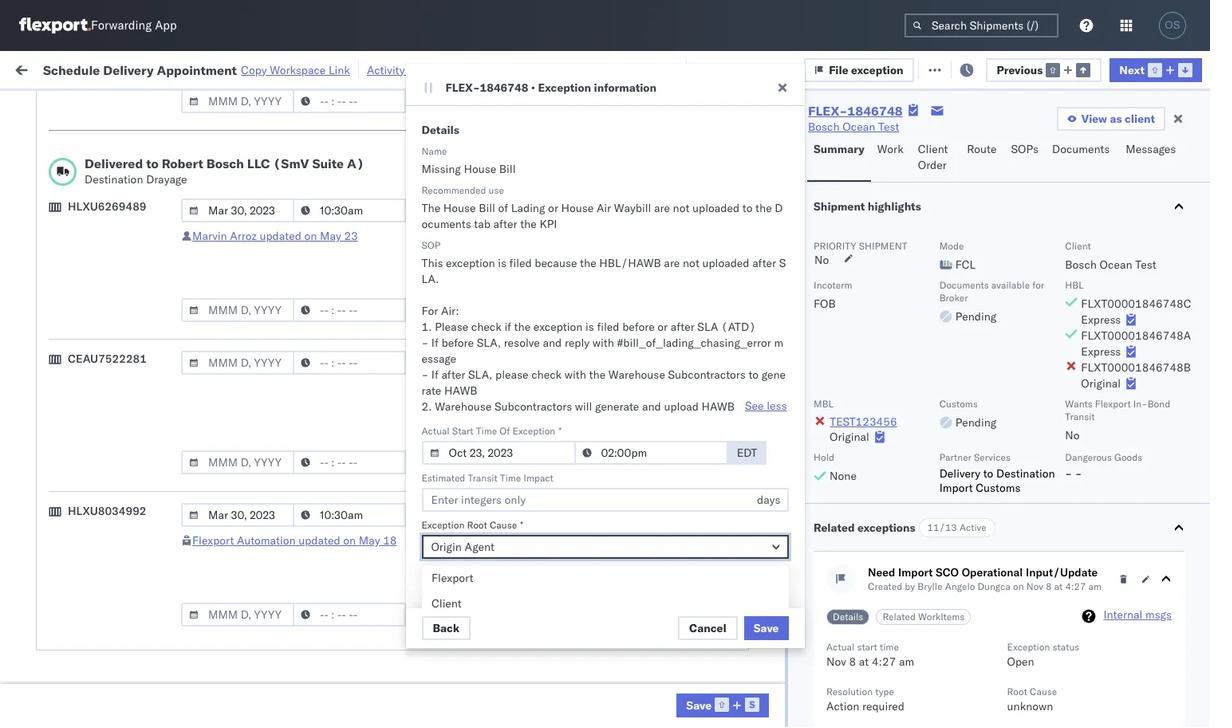 Task type: locate. For each thing, give the bounding box(es) containing it.
log
[[408, 63, 426, 77]]

flexport for flexport demo consignee
[[592, 511, 634, 526]]

import inside partner services delivery to destination import customs
[[940, 481, 973, 496]]

0 vertical spatial time
[[476, 425, 497, 437]]

edt for fourth -- : -- -- text box
[[415, 456, 436, 470]]

11 ocean fcl from the top
[[488, 546, 544, 561]]

0 horizontal spatial details
[[422, 123, 460, 137]]

save down cancel button
[[687, 699, 712, 713]]

jan for schedule pickup from rotterdam, netherlands "button"
[[338, 581, 356, 596]]

shipment
[[814, 200, 865, 214]]

1 horizontal spatial hawb
[[702, 400, 735, 414]]

at
[[318, 62, 328, 76], [1055, 581, 1063, 593], [859, 655, 869, 670]]

flexport automation updated on may 18
[[192, 534, 397, 548]]

need
[[868, 566, 896, 580]]

are right waybill
[[654, 201, 670, 215]]

4 karl from the top
[[833, 687, 853, 701]]

1 horizontal spatial work
[[878, 142, 904, 156]]

2 uetu5238478 from the top
[[1069, 405, 1146, 420]]

2 scheduled from the top
[[457, 303, 511, 318]]

or up '#bill_of_lading_chasing_error'
[[658, 320, 668, 334]]

upload customs clearance documents link
[[37, 150, 227, 182], [37, 326, 227, 358], [37, 642, 227, 674]]

fcl for upload customs clearance documents link associated with 3:00
[[524, 160, 544, 174]]

flex-1846748 button
[[856, 191, 967, 214], [856, 191, 967, 214], [856, 226, 967, 249], [856, 226, 967, 249], [856, 261, 967, 284], [856, 261, 967, 284], [856, 297, 967, 319], [856, 297, 967, 319]]

1 vertical spatial with
[[565, 368, 587, 382]]

hlxu8034992
[[68, 504, 146, 519]]

file
[[938, 62, 957, 76], [829, 63, 849, 77]]

4 lhuu7894563, from the top
[[983, 476, 1066, 490]]

0 vertical spatial original
[[1082, 377, 1122, 391]]

ceau7522281, hlxu6269489, hlxu80349 up the hbl on the right top of page
[[983, 230, 1211, 244]]

schedule delivery appointment button for lhuu7894563, uetu5238478
[[37, 404, 196, 422]]

0 vertical spatial transit
[[1066, 411, 1096, 423]]

2130387 for schedule pickup from rotterdam, netherlands
[[916, 581, 964, 596]]

schedule inside "schedule pickup from rotterdam, netherlands"
[[37, 573, 84, 587]]

3 schedule delivery appointment link from the top
[[37, 545, 196, 561]]

uploaded left s at right top
[[703, 256, 750, 271]]

required
[[863, 700, 905, 714]]

-- : -- -- text field for hlxu6269489
[[293, 199, 406, 223]]

-- : -- -- text field down 24,
[[293, 504, 406, 528]]

2 ceau7522281, from the top
[[983, 230, 1065, 244]]

11:30 down 2:59 am est, jan 13, 2023 at the bottom of the page
[[257, 546, 288, 561]]

-- : -- -- text field
[[293, 199, 406, 223], [293, 299, 406, 322], [293, 351, 406, 375], [293, 451, 406, 475], [293, 504, 406, 528]]

pickup inside confirm pickup from los angeles, ca
[[80, 432, 115, 447]]

2 cascading on from the top
[[472, 406, 541, 421]]

4 mmm d, yyyy text field from the top
[[181, 603, 295, 627]]

action down 'resolution'
[[827, 700, 860, 714]]

1 vertical spatial confirm
[[37, 475, 77, 490]]

2.
[[422, 400, 432, 414]]

customs inside partner services delivery to destination import customs
[[976, 481, 1021, 496]]

to inside details name missing house bill recommended use the house bill of lading or house air waybill are not uploaded to the d ocuments tab after the kpi
[[743, 201, 753, 215]]

6 schedule pickup from los angeles, ca button from the top
[[37, 607, 227, 641]]

pending for customs
[[956, 416, 997, 430]]

2 vertical spatial cascading
[[472, 559, 526, 573]]

related for related exceptions
[[814, 521, 855, 536]]

time
[[880, 642, 899, 654]]

import
[[136, 62, 172, 76], [940, 481, 973, 496], [899, 566, 933, 580]]

5, left sop
[[356, 230, 367, 245]]

for inside documents available for broker
[[1033, 279, 1045, 291]]

upload inside button
[[669, 604, 705, 619]]

shipment
[[859, 240, 908, 252]]

2 vertical spatial at
[[859, 655, 869, 670]]

pm for schedule pickup from rotterdam, netherlands
[[291, 581, 308, 596]]

import work button
[[129, 51, 209, 87]]

0 vertical spatial root
[[467, 520, 487, 532]]

3:00 am edt, aug 19, 2022
[[257, 160, 404, 174]]

schedule pickup from rotterdam, netherlands
[[37, 573, 207, 603]]

2 upload customs clearance documents from the top
[[37, 327, 175, 357]]

ocean inside client bosch ocean test incoterm fob
[[1100, 258, 1133, 272]]

1 vertical spatial upload customs clearance documents button
[[37, 326, 227, 360]]

the down lading at the left top
[[520, 217, 537, 231]]

client for order
[[918, 142, 949, 156]]

fcl for second schedule pickup from los angeles, ca link from the top
[[524, 230, 544, 245]]

are inside details name missing house bill recommended use the house bill of lading or house air waybill are not uploaded to the d ocuments tab after the kpi
[[654, 201, 670, 215]]

1 vertical spatial 11:30
[[257, 581, 288, 596]]

am
[[1089, 581, 1102, 593], [899, 655, 915, 670]]

numbers for container numbers
[[983, 136, 1023, 148]]

edt, for upload customs clearance documents link associated with 3:00
[[305, 160, 330, 174]]

1 horizontal spatial client
[[918, 142, 949, 156]]

ocean fcl for 5th schedule pickup from los angeles, ca link from the top of the page
[[488, 511, 544, 526]]

19,
[[357, 160, 374, 174]]

0 vertical spatial cause
[[490, 520, 517, 532]]

1 vertical spatial updated
[[299, 534, 341, 548]]

flex-1889466 up flex-1893174
[[881, 476, 964, 490]]

dec down 2:00 am est, nov 9, 2022
[[332, 371, 353, 385]]

1 horizontal spatial :
[[371, 99, 374, 111]]

scheduled up the if
[[457, 303, 511, 318]]

2 ocean fcl from the top
[[488, 195, 544, 210]]

1 flex-2130387 from the top
[[881, 546, 964, 561]]

ceau7522281
[[68, 352, 147, 366]]

exception down the "operator:"
[[538, 81, 591, 95]]

robert
[[162, 156, 203, 172]]

nov inside need import sco operational input/update created by brylle angelo dungca on nov 8 at 4:27 am
[[1027, 581, 1044, 593]]

0 horizontal spatial filed
[[510, 256, 532, 271]]

consignee for flexport demo consignee
[[669, 511, 723, 526]]

client inside "button"
[[918, 142, 949, 156]]

28,
[[358, 652, 376, 666]]

3 ca from the top
[[37, 308, 52, 322]]

5 ca from the top
[[37, 448, 52, 463]]

0 vertical spatial cascading
[[472, 254, 526, 268]]

2130384
[[916, 687, 964, 701]]

flexport for flexport
[[431, 571, 473, 586]]

see
[[745, 399, 764, 413]]

from inside "schedule pickup from rotterdam, netherlands"
[[124, 573, 148, 587]]

0 vertical spatial maeu9408431
[[1087, 546, 1168, 561]]

0 vertical spatial import
[[136, 62, 172, 76]]

est, up the 7:00 pm est, dec 23, 2022 on the bottom left of page
[[305, 406, 329, 420]]

delivery for 'confirm delivery' button
[[80, 475, 121, 490]]

1 horizontal spatial and
[[642, 400, 662, 414]]

1 lagerfeld from the top
[[856, 546, 904, 561]]

client bosch ocean test incoterm fob
[[814, 240, 1157, 311]]

ready
[[122, 99, 151, 111]]

1 schedule pickup from los angeles, ca button from the top
[[37, 186, 227, 219]]

upload customs clearance documents link for 3:00
[[37, 150, 227, 182]]

for
[[153, 99, 166, 111], [1033, 279, 1045, 291]]

consignee right 'demo'
[[669, 511, 723, 526]]

is
[[498, 256, 507, 271], [586, 320, 594, 334]]

0 horizontal spatial consignee
[[669, 511, 723, 526]]

1 vertical spatial is
[[586, 320, 594, 334]]

resize handle column header
[[228, 124, 247, 728], [405, 124, 425, 728], [461, 124, 480, 728], [565, 124, 584, 728], [669, 124, 688, 728], [828, 124, 848, 728], [956, 124, 975, 728], [1060, 124, 1079, 728], [1182, 124, 1201, 728]]

appointment for schedule delivery appointment link for ceau7522281, hlxu6269489, hlxu80349
[[131, 265, 196, 279]]

2 schedule delivery appointment link from the top
[[37, 404, 196, 420]]

1 vertical spatial upload customs clearance documents
[[37, 327, 175, 357]]

bosch inside client bosch ocean test incoterm fob
[[1066, 258, 1097, 272]]

10 ocean fcl from the top
[[488, 511, 544, 526]]

2 schedule pickup from los angeles, ca from the top
[[37, 221, 215, 252]]

ocean fcl for 4th schedule pickup from los angeles, ca link from the top of the page
[[488, 371, 544, 385]]

2 vertical spatial no
[[1066, 429, 1080, 443]]

schedule delivery appointment link for lhuu7894563, uetu5238478
[[37, 404, 196, 420]]

0 horizontal spatial numbers
[[983, 136, 1023, 148]]

schedule delivery appointment down hlxu6269489
[[37, 265, 196, 279]]

5 schedule pickup from los angeles, ca button from the top
[[37, 502, 227, 535]]

hlxu6269489, down ymluw236679313
[[1068, 195, 1150, 209]]

759
[[294, 62, 315, 76]]

2 upload customs clearance documents button from the top
[[37, 326, 227, 360]]

at inside need import sco operational input/update created by brylle angelo dungca on nov 8 at 4:27 am
[[1055, 581, 1063, 593]]

delivery down hlxu6269489
[[87, 265, 128, 279]]

Search Shipments (/) text field
[[905, 14, 1059, 38]]

schedule for second schedule pickup from los angeles, ca link from the top
[[37, 221, 84, 236]]

documents for upload customs clearance documents link associated with 3:00
[[37, 167, 94, 182]]

original down test123456 "button"
[[830, 430, 870, 445]]

2:59 up marvin arroz updated on may 23 button
[[257, 195, 281, 210]]

0 horizontal spatial at
[[318, 62, 328, 76]]

0 vertical spatial check
[[472, 320, 502, 334]]

cascading
[[472, 254, 526, 268], [472, 406, 526, 421], [472, 559, 526, 573]]

dec for schedule pickup from los angeles, ca
[[332, 371, 353, 385]]

hawb
[[445, 384, 478, 398], [702, 400, 735, 414]]

dec for confirm pickup from los angeles, ca
[[331, 441, 352, 455]]

no right snoozed
[[378, 99, 391, 111]]

lhuu7894563, uetu5238478 for confirm pickup from los angeles, ca
[[983, 441, 1146, 455]]

1 vertical spatial 4:27
[[872, 655, 897, 670]]

cause down estimated transit time impact
[[490, 520, 517, 532]]

flexport. image
[[19, 18, 91, 34]]

2 schedule pickup from los angeles, ca button from the top
[[37, 221, 227, 254]]

4 -- : -- -- text field from the top
[[293, 451, 406, 475]]

flexport up origin agent text box
[[592, 511, 634, 526]]

0 vertical spatial gvcu5265864
[[983, 546, 1062, 560]]

2 2130387 from the top
[[916, 581, 964, 596]]

cascading on down exception root cause *
[[472, 559, 541, 573]]

uetu5238478 for confirm pickup from los angeles, ca
[[1069, 441, 1146, 455]]

1 vertical spatial flex-1889466
[[881, 441, 964, 455]]

ca inside confirm pickup from los angeles, ca
[[37, 448, 52, 463]]

subcontractors down '#bill_of_lading_chasing_error'
[[668, 368, 746, 382]]

hawb right "rate"
[[445, 384, 478, 398]]

schedule delivery appointment up confirm pickup from los angeles, ca at the bottom of page
[[37, 405, 196, 419]]

confirm up confirm delivery
[[37, 432, 77, 447]]

uetu5238478 for schedule pickup from los angeles, ca
[[1069, 370, 1146, 385]]

for
[[422, 304, 438, 318]]

flexport inside list box
[[431, 571, 473, 586]]

flex-1846748
[[809, 103, 903, 119], [881, 195, 964, 210], [881, 230, 964, 245], [881, 265, 964, 280], [881, 300, 964, 315]]

0 vertical spatial related
[[814, 521, 855, 536]]

1 upload customs clearance documents from the top
[[37, 151, 175, 182]]

1 vertical spatial 1889466
[[916, 441, 964, 455]]

2 -- : -- -- text field from the top
[[293, 299, 406, 322]]

4 lhuu7894563, uetu5238478 from the top
[[983, 476, 1146, 490]]

for right 'available' on the right top of page
[[1033, 279, 1045, 291]]

flex-1889466 down test123456 "button"
[[881, 441, 964, 455]]

less
[[767, 399, 787, 413]]

flex-1660288
[[881, 160, 964, 174]]

4:27 inside need import sco operational input/update created by brylle angelo dungca on nov 8 at 4:27 am
[[1066, 581, 1087, 593]]

3 schedule delivery appointment from the top
[[37, 546, 196, 560]]

appointment for schedule delivery appointment link associated with lhuu7894563, uetu5238478
[[131, 405, 196, 419]]

0 horizontal spatial file exception
[[829, 63, 904, 77]]

1 vertical spatial upload
[[37, 327, 73, 341]]

1 11:30 pm est, jan 23, 2023 from the top
[[257, 546, 406, 561]]

delivered to robert bosch llc (smv suite a) destination drayage
[[85, 156, 365, 187]]

file exception
[[938, 62, 1012, 76], [829, 63, 904, 77]]

0 horizontal spatial for
[[153, 99, 166, 111]]

1 confirm from the top
[[37, 432, 77, 447]]

0 vertical spatial before
[[623, 320, 655, 334]]

1 vertical spatial upload
[[669, 604, 705, 619]]

3 2130387 from the top
[[916, 652, 964, 666]]

attach files
[[422, 567, 474, 579]]

2 vertical spatial upload customs clearance documents
[[37, 643, 175, 673]]

fcl for 1st schedule pickup from los angeles, ca link
[[524, 195, 544, 210]]

0 horizontal spatial 8
[[850, 655, 857, 670]]

for left work,
[[153, 99, 166, 111]]

nov up 'resolution'
[[827, 655, 847, 670]]

flexport left in- at the bottom of page
[[1096, 398, 1131, 410]]

schedule delivery appointment button for ceau7522281, hlxu6269489, hlxu80349
[[37, 264, 196, 281]]

save right vandelay
[[754, 622, 779, 636]]

schedule delivery appointment for ceau7522281,
[[37, 265, 196, 279]]

0 horizontal spatial destination
[[85, 172, 143, 187]]

1 horizontal spatial am
[[1089, 581, 1102, 593]]

numbers inside button
[[1145, 130, 1185, 142]]

goods
[[1115, 452, 1143, 464]]

mmm d, yyyy text field for ceau7522281's -- : -- -- text box
[[181, 351, 295, 375]]

3 flex-2130387 from the top
[[881, 652, 964, 666]]

on inside need import sco operational input/update created by brylle angelo dungca on nov 8 at 4:27 am
[[1014, 581, 1025, 593]]

fcl for confirm pickup from los angeles, ca link at the bottom of the page
[[524, 441, 544, 455]]

* down estimated transit time impact
[[520, 520, 524, 532]]

related inside button
[[883, 611, 916, 623]]

import inside need import sco operational input/update created by brylle angelo dungca on nov 8 at 4:27 am
[[899, 566, 933, 580]]

1 vertical spatial details
[[833, 611, 864, 623]]

2 vertical spatial 1889466
[[916, 476, 964, 490]]

scheduled for ceau7522281
[[457, 456, 511, 470]]

1 vertical spatial maeu9408431
[[1087, 581, 1168, 596]]

2 11:30 pm est, jan 23, 2023 from the top
[[257, 581, 406, 596]]

may for 18
[[359, 534, 380, 548]]

need import sco operational input/update created by brylle angelo dungca on nov 8 at 4:27 am
[[868, 566, 1102, 593]]

0 horizontal spatial subcontractors
[[495, 400, 572, 414]]

1 horizontal spatial related
[[883, 611, 916, 623]]

1 horizontal spatial destination
[[997, 467, 1056, 481]]

3 -- : -- -- text field from the top
[[293, 351, 406, 375]]

numbers for mbl/mawb numbers
[[1145, 130, 1185, 142]]

appointment up confirm pickup from los angeles, ca link at the bottom of the page
[[131, 405, 196, 419]]

no down priority
[[815, 253, 829, 267]]

or inside this exception is filed because the hbl/hawb are not uploaded after s la. for air: 1. please check if the exception is filed before or after sla (atd) - if before sla, resolve and reply with #bill_of_lading_chasing_error m essage - if after sla, please check with the warehouse subcontractors to gene rate hawb 2. warehouse subcontractors will generate and upload hawb
[[658, 320, 668, 334]]

1 integration test account - karl lagerfeld from the top
[[696, 546, 904, 561]]

schedule pickup from los angeles, ca link down 'confirm delivery' button
[[37, 502, 227, 534]]

schedule delivery appointment for lhuu7894563,
[[37, 405, 196, 419]]

pickup inside "schedule pickup from rotterdam, netherlands"
[[87, 573, 121, 587]]

5, down 19,
[[356, 195, 367, 210]]

customs for upload customs clearance documents link associated with 3:00
[[76, 151, 121, 166]]

1 vertical spatial or
[[658, 320, 668, 334]]

fcl for 5th schedule pickup from los angeles, ca link from the top of the page
[[524, 511, 544, 526]]

2 mmm d, yyyy text field from the top
[[181, 451, 295, 475]]

exception up flex-1846748 'link'
[[852, 63, 904, 77]]

upload up 'cancel'
[[669, 604, 705, 619]]

delivery for schedule delivery appointment button for lhuu7894563, uetu5238478
[[87, 405, 128, 419]]

8 up 'resolution'
[[850, 655, 857, 670]]

subcontractors up of
[[495, 400, 572, 414]]

1 horizontal spatial before
[[623, 320, 655, 334]]

1 vertical spatial 11:30 pm est, jan 23, 2023
[[257, 581, 406, 596]]

flxt00001846748c
[[1082, 297, 1192, 311]]

at left link
[[318, 62, 328, 76]]

upload for 2:00 am est, nov 9, 2022
[[37, 327, 73, 341]]

reply
[[565, 336, 590, 350]]

0 horizontal spatial bill
[[479, 201, 496, 215]]

is up reply
[[586, 320, 594, 334]]

scheduled for hlxu8034992
[[457, 608, 511, 623]]

destination inside partner services delivery to destination import customs
[[997, 467, 1056, 481]]

next button
[[1110, 58, 1203, 82]]

2:59 am edt, nov 5, 2022
[[257, 195, 397, 210], [257, 230, 397, 245], [257, 300, 397, 315]]

attach
[[422, 567, 451, 579]]

0 horizontal spatial with
[[565, 368, 587, 382]]

4 schedule pickup from los angeles, ca from the top
[[37, 362, 215, 392]]

schedule pickup from los angeles, ca down hlxu6269489
[[37, 221, 215, 252]]

root cause unknown
[[1008, 686, 1058, 714]]

exception up reply
[[534, 320, 583, 334]]

3 cascading on from the top
[[472, 559, 541, 573]]

1 vertical spatial 8
[[850, 655, 857, 670]]

0 vertical spatial uploaded
[[693, 201, 740, 215]]

upload
[[37, 151, 73, 166], [37, 327, 73, 341], [37, 643, 73, 657]]

cause
[[490, 520, 517, 532], [1030, 686, 1058, 698]]

or inside details name missing house bill recommended use the house bill of lading or house air waybill are not uploaded to the d ocuments tab after the kpi
[[548, 201, 559, 215]]

flexport up back button
[[431, 571, 473, 586]]

action right batch
[[1155, 62, 1190, 76]]

express for flxt00001846748a
[[1082, 345, 1122, 359]]

2 14, from the top
[[356, 406, 373, 420]]

0 vertical spatial 8
[[1046, 581, 1052, 593]]

actual for hlxu8034992
[[480, 532, 512, 547]]

schedule pickup from los angeles, ca down 'confirm delivery' button
[[37, 502, 215, 533]]

details inside details button
[[833, 611, 864, 623]]

23, up 24,
[[355, 441, 372, 455]]

dec
[[332, 371, 353, 385], [332, 406, 353, 420], [331, 441, 352, 455], [332, 476, 353, 490]]

schedule pickup from los angeles, ca button down "delivered"
[[37, 186, 227, 219]]

3 mmm d, yyyy text field from the top
[[181, 504, 295, 528]]

2023 right 28,
[[379, 652, 406, 666]]

of
[[500, 425, 510, 437]]

cascading down tab
[[472, 254, 526, 268]]

1 vertical spatial gvcu5265864
[[983, 581, 1062, 595]]

numbers inside container numbers
[[983, 136, 1023, 148]]

flex-2130387 for schedule delivery appointment
[[881, 546, 964, 561]]

2 if from the top
[[432, 368, 439, 382]]

4 scheduled from the top
[[457, 608, 511, 623]]

exception down search shipments (/) text field
[[960, 62, 1012, 76]]

updated for arroz
[[260, 229, 302, 243]]

bosch inside delivered to robert bosch llc (smv suite a) destination drayage
[[207, 156, 244, 172]]

llc
[[247, 156, 270, 172]]

client up back button
[[431, 597, 462, 611]]

will
[[575, 400, 593, 414]]

edt, for second schedule pickup from los angeles, ca link from the top
[[305, 230, 330, 245]]

documents inside button
[[1053, 142, 1110, 156]]

edt down 2.
[[415, 456, 436, 470]]

confirm inside confirm pickup from los angeles, ca
[[37, 432, 77, 447]]

est,
[[305, 336, 329, 350], [305, 371, 329, 385], [305, 406, 329, 420], [304, 441, 328, 455], [305, 476, 329, 490], [305, 511, 329, 526], [311, 546, 335, 561], [311, 581, 335, 596], [305, 617, 329, 631], [311, 652, 335, 666]]

0 horizontal spatial is
[[498, 256, 507, 271]]

details name missing house bill recommended use the house bill of lading or house air waybill are not uploaded to the d ocuments tab after the kpi
[[422, 123, 783, 231]]

hlxu80349
[[1153, 195, 1211, 209], [1153, 230, 1211, 244], [1153, 265, 1211, 279], [1153, 300, 1211, 314], [1153, 335, 1211, 350]]

edt up 1.
[[415, 303, 436, 318]]

lhuu7894563, for confirm delivery
[[983, 476, 1066, 490]]

-- : -- -- text field down link
[[293, 89, 406, 113]]

flxt00001846748a
[[1082, 329, 1192, 343]]

est, down 2:59 am est, jan 25, 2023
[[311, 652, 335, 666]]

if up "rate"
[[432, 368, 439, 382]]

mmm d, yyyy text field down rotterdam,
[[181, 603, 295, 627]]

progress
[[250, 99, 290, 111]]

0 vertical spatial with
[[593, 336, 614, 350]]

1 vertical spatial *
[[520, 520, 524, 532]]

2 pending from the top
[[956, 416, 997, 430]]

11:30 for schedule pickup from rotterdam, netherlands
[[257, 581, 288, 596]]

back
[[433, 622, 460, 636]]

1 maeu9408431 from the top
[[1087, 546, 1168, 561]]

or up "kpi"
[[548, 201, 559, 215]]

0 horizontal spatial 4:27
[[872, 655, 897, 670]]

2 lhuu7894563, uetu5238478 from the top
[[983, 405, 1146, 420]]

pending up the services
[[956, 416, 997, 430]]

1 horizontal spatial cause
[[1030, 686, 1058, 698]]

-- : -- -- text field up 24,
[[293, 451, 406, 475]]

4 ceau7522281, from the top
[[983, 300, 1065, 314]]

5 schedule pickup from los angeles, ca from the top
[[37, 502, 215, 533]]

schedule for 4th schedule pickup from los angeles, ca link from the top of the page
[[37, 362, 84, 376]]

0 vertical spatial upload customs clearance documents
[[37, 151, 175, 182]]

0 vertical spatial 11:30
[[257, 546, 288, 561]]

after
[[494, 217, 518, 231], [753, 256, 777, 271], [671, 320, 695, 334], [442, 368, 466, 382]]

after down of at the top left of the page
[[494, 217, 518, 231]]

11:30 for schedule delivery appointment
[[257, 546, 288, 561]]

3 ceau7522281, hlxu6269489, hlxu80349 from the top
[[983, 265, 1211, 279]]

7 ocean fcl from the top
[[488, 406, 544, 420]]

2 lagerfeld from the top
[[856, 581, 904, 596]]

1 vertical spatial uploaded
[[703, 256, 750, 271]]

not inside details name missing house bill recommended use the house bill of lading or house air waybill are not uploaded to the d ocuments tab after the kpi
[[673, 201, 690, 215]]

ocean fcl for confirm pickup from los angeles, ca link at the bottom of the page
[[488, 441, 544, 455]]

actual left start
[[827, 642, 855, 654]]

2 vertical spatial schedule delivery appointment link
[[37, 545, 196, 561]]

8
[[1046, 581, 1052, 593], [850, 655, 857, 670]]

list box
[[422, 566, 789, 728]]

to inside button
[[655, 604, 666, 619]]

fcl for 4th schedule pickup from los angeles, ca link from the top of the page
[[524, 371, 544, 385]]

1 horizontal spatial action
[[1155, 62, 1190, 76]]

2 gvcu5265864 from the top
[[983, 581, 1062, 595]]

status
[[1053, 642, 1080, 654]]

1 horizontal spatial at
[[859, 655, 869, 670]]

1 horizontal spatial details
[[833, 611, 864, 623]]

estimated down use
[[480, 204, 531, 218]]

delivery inside button
[[80, 475, 121, 490]]

1889466 for 7:00 pm est, dec 23, 2022
[[916, 441, 964, 455]]

2 upload customs clearance documents link from the top
[[37, 326, 227, 358]]

: for status
[[116, 99, 118, 111]]

3 hlxu80349 from the top
[[1153, 265, 1211, 279]]

schedule for 5th schedule pickup from los angeles, ca link from the top of the page
[[37, 502, 84, 517]]

MMM D, YYYY text field
[[181, 89, 295, 113], [181, 199, 295, 223], [181, 351, 295, 375], [422, 441, 576, 465]]

1 vertical spatial cascading on
[[472, 406, 541, 421]]

1 hlxu80349 from the top
[[1153, 195, 1211, 209]]

workspace
[[270, 63, 326, 77]]

23, for rotterdam,
[[358, 581, 376, 596]]

7:00 pm est, dec 23, 2022
[[257, 441, 402, 455]]

actual for ceau7522281
[[480, 380, 512, 394]]

name
[[422, 145, 447, 157]]

maeu9408431 for schedule delivery appointment
[[1087, 546, 1168, 561]]

flex
[[856, 130, 874, 142]]

time left of
[[476, 425, 497, 437]]

express for flxt00001846748c
[[1082, 313, 1122, 327]]

abcdefg78456546 down goods
[[1087, 476, 1194, 490]]

client inside client bosch ocean test incoterm fob
[[1066, 240, 1092, 252]]

house
[[464, 162, 497, 176], [444, 201, 476, 215], [562, 201, 594, 215]]

jan for second schedule pickup from los angeles, ca button from the bottom
[[332, 511, 350, 526]]

11:30 pm est, jan 28, 2023
[[257, 652, 406, 666]]

upload
[[664, 400, 699, 414], [669, 604, 705, 619]]

ocean fcl for upload customs clearance documents link related to 2:00
[[488, 336, 544, 350]]

status : ready for work, blocked, in progress
[[87, 99, 290, 111]]

with
[[593, 336, 614, 350], [565, 368, 587, 382]]

2130387 up the sco
[[916, 546, 964, 561]]

-- : -- -- text field for hlxu8034992
[[293, 504, 406, 528]]

3 scheduled from the top
[[457, 456, 511, 470]]

to inside this exception is filed because the hbl/hawb are not uploaded after s la. for air: 1. please check if the exception is filed before or after sla (atd) - if before sla, resolve and reply with #bill_of_lading_chasing_error m essage - if after sla, please check with the warehouse subcontractors to gene rate hawb 2. warehouse subcontractors will generate and upload hawb
[[749, 368, 759, 382]]

actual down 2.
[[422, 425, 450, 437]]

2:59 up 2:00
[[257, 300, 281, 315]]

original
[[1082, 377, 1122, 391], [830, 430, 870, 445]]

1 lhuu7894563, uetu5238478 from the top
[[983, 370, 1146, 385]]

from
[[124, 186, 148, 201], [124, 221, 148, 236], [124, 292, 148, 306], [124, 362, 148, 376], [118, 432, 141, 447], [124, 502, 148, 517], [124, 573, 148, 587], [124, 608, 148, 622]]

0 horizontal spatial am
[[899, 655, 915, 670]]

0 vertical spatial schedule delivery appointment link
[[37, 264, 196, 280]]

0 horizontal spatial hawb
[[445, 384, 478, 398]]

if up the essage
[[432, 336, 439, 350]]

express
[[1082, 313, 1122, 327], [1082, 345, 1122, 359]]

fcl for upload customs clearance documents link related to 2:00
[[524, 336, 544, 350]]

9 resize handle column header from the left
[[1182, 124, 1201, 728]]

1660288
[[916, 160, 964, 174]]

edt up sop
[[415, 204, 436, 218]]

confirm up hlxu8034992 at the bottom of the page
[[37, 475, 77, 490]]

2130387 down the sco
[[916, 581, 964, 596]]

1 resize handle column header from the left
[[228, 124, 247, 728]]

1 vertical spatial clearance
[[124, 327, 175, 341]]

0 vertical spatial updated
[[260, 229, 302, 243]]

6 ca from the top
[[37, 518, 52, 533]]

by:
[[58, 98, 73, 112]]

0 vertical spatial are
[[654, 201, 670, 215]]

3 lhuu7894563, uetu5238478 from the top
[[983, 441, 1146, 455]]

mmm d, yyyy text field up 'arroz'
[[181, 199, 295, 223]]

2 hlxu80349 from the top
[[1153, 230, 1211, 244]]

MMM D, YYYY text field
[[181, 299, 295, 322], [181, 451, 295, 475], [181, 504, 295, 528], [181, 603, 295, 627]]

1 horizontal spatial filed
[[597, 320, 620, 334]]

0 horizontal spatial transit
[[468, 472, 498, 484]]

cascading for marvin arroz updated on may 23
[[472, 254, 526, 268]]

759 at risk
[[294, 62, 349, 76]]

test123456 button
[[830, 415, 898, 429]]

1 horizontal spatial subcontractors
[[668, 368, 746, 382]]

1 vertical spatial schedule delivery appointment link
[[37, 404, 196, 420]]

2 vertical spatial cascading on
[[472, 559, 541, 573]]

1 horizontal spatial *
[[559, 425, 562, 437]]

at inside "actual start time nov 8 at 4:27 am"
[[859, 655, 869, 670]]

3 abcdefg78456546 from the top
[[1087, 441, 1194, 455]]

file exception down search shipments (/) text field
[[938, 62, 1012, 76]]

0 vertical spatial 11:30 pm est, jan 23, 2023
[[257, 546, 406, 561]]

priority shipment
[[814, 240, 908, 252]]

1 schedule delivery appointment from the top
[[37, 265, 196, 279]]

0 vertical spatial express
[[1082, 313, 1122, 327]]

schedule pickup from los angeles, ca button down schedule pickup from rotterdam, netherlands "button"
[[37, 607, 227, 641]]

related up time
[[883, 611, 916, 623]]

4 schedule pickup from los angeles, ca button from the top
[[37, 361, 227, 395]]

0 horizontal spatial import
[[136, 62, 172, 76]]

details inside details name missing house bill recommended use the house bill of lading or house air waybill are not uploaded to the d ocuments tab after the kpi
[[422, 123, 460, 137]]

1 upload customs clearance documents button from the top
[[37, 150, 227, 184]]

1 vertical spatial schedule delivery appointment
[[37, 405, 196, 419]]

hawb left see
[[702, 400, 735, 414]]

1 vertical spatial save
[[687, 699, 712, 713]]

cascading on down tab
[[472, 254, 541, 268]]

sops button
[[1005, 135, 1046, 182]]

schedule for 3rd schedule delivery appointment link from the top
[[37, 546, 84, 560]]

ceau7522281, hlxu6269489, hlxu80349 up the flxt00001846748b
[[983, 335, 1211, 350]]

1 vertical spatial filed
[[597, 320, 620, 334]]

ocean fcl for 1st schedule pickup from los angeles, ca link
[[488, 195, 544, 210]]

1 schedule delivery appointment button from the top
[[37, 264, 196, 281]]

4 resize handle column header from the left
[[565, 124, 584, 728]]

Enter integers only number field
[[422, 488, 789, 512]]

1 11:30 from the top
[[257, 546, 288, 561]]

use
[[489, 184, 504, 196]]

internal msgs
[[1104, 608, 1172, 623]]

2 11:30 from the top
[[257, 581, 288, 596]]

2 schedule delivery appointment button from the top
[[37, 404, 196, 422]]

2 vertical spatial 11:30
[[257, 652, 288, 666]]

please
[[496, 368, 529, 382]]

flexport up rotterdam,
[[192, 534, 234, 548]]

4 account from the top
[[778, 687, 820, 701]]

action inside resolution type action required
[[827, 700, 860, 714]]

-- : -- -- text field
[[293, 89, 406, 113], [574, 441, 728, 465], [293, 603, 406, 627]]

ocean fcl for 3rd schedule delivery appointment link from the top
[[488, 546, 544, 561]]

destination inside delivered to robert bosch llc (smv suite a) destination drayage
[[85, 172, 143, 187]]

clearance up ceau7522281 in the left of the page
[[124, 327, 175, 341]]

11:30 pm est, jan 23, 2023 up 2:59 am est, jan 25, 2023
[[257, 581, 406, 596]]

•
[[531, 81, 536, 95]]

karl
[[833, 546, 853, 561], [833, 581, 853, 596], [833, 652, 853, 666], [833, 687, 853, 701]]

marvin
[[192, 229, 227, 243]]

1 horizontal spatial for
[[1033, 279, 1045, 291]]

jan for 1st schedule pickup from los angeles, ca button from the bottom of the page
[[332, 617, 350, 631]]

clearance for 3:00 am edt, aug 19, 2022
[[124, 151, 175, 166]]

maeu9408431
[[1087, 546, 1168, 561], [1087, 581, 1168, 596], [1087, 652, 1168, 666]]

with right reply
[[593, 336, 614, 350]]

1 vertical spatial schedule delivery appointment button
[[37, 404, 196, 422]]



Task type: vqa. For each thing, say whether or not it's contained in the screenshot.
the Customs in the 'Upload Customs Clearance Documents'
no



Task type: describe. For each thing, give the bounding box(es) containing it.
dangerous goods - -
[[1066, 452, 1143, 481]]

root inside root cause unknown
[[1008, 686, 1028, 698]]

transit inside 'wants flexport in-bond transit no'
[[1066, 411, 1096, 423]]

4 hlxu6269489, from the top
[[1068, 300, 1150, 314]]

est, up flexport automation updated on may 18 "button"
[[305, 511, 329, 526]]

previous
[[997, 63, 1043, 77]]

the right the if
[[514, 320, 531, 334]]

2022 right '9,'
[[368, 336, 396, 350]]

pm down 2:59 am est, jan 25, 2023
[[291, 652, 308, 666]]

ocean fcl for upload customs clearance documents link associated with 3:00
[[488, 160, 544, 174]]

on left log
[[391, 62, 404, 76]]

3 integration test account - karl lagerfeld from the top
[[696, 652, 904, 666]]

flexport demo consignee
[[592, 511, 723, 526]]

estimated transit time impact
[[422, 472, 554, 484]]

2 hlxu6269489, from the top
[[1068, 230, 1150, 244]]

clearance for 2:00 am est, nov 9, 2022
[[124, 327, 175, 341]]

please
[[435, 320, 469, 334]]

exceptions
[[858, 521, 916, 536]]

upload customs clearance documents button for 3:00 am edt, aug 19, 2022
[[37, 150, 227, 184]]

lhuu7894563, uetu5238478 for confirm delivery
[[983, 476, 1146, 490]]

after inside details name missing house bill recommended use the house bill of lading or house air waybill are not uploaded to the d ocuments tab after the kpi
[[494, 217, 518, 231]]

deadline
[[257, 130, 296, 142]]

flex-1662119
[[881, 617, 964, 631]]

edt, for 1st schedule pickup from los angeles, ca link
[[305, 195, 330, 210]]

0 vertical spatial subcontractors
[[668, 368, 746, 382]]

related workitems
[[883, 611, 965, 623]]

est, up 2:59 am est, jan 25, 2023
[[311, 581, 335, 596]]

snoozed
[[334, 99, 371, 111]]

4 hlxu80349 from the top
[[1153, 300, 1211, 314]]

container numbers button
[[975, 121, 1063, 149]]

5 ceau7522281, from the top
[[983, 335, 1065, 350]]

schedule pickup from rotterdam, netherlands link
[[37, 572, 227, 604]]

1 14, from the top
[[356, 371, 373, 385]]

1 if from the top
[[432, 336, 439, 350]]

3 hlxu6269489, from the top
[[1068, 265, 1150, 279]]

1662119
[[916, 617, 964, 631]]

1 schedule pickup from los angeles, ca link from the top
[[37, 186, 227, 217]]

8 inside "actual start time nov 8 at 4:27 am"
[[850, 655, 857, 670]]

gvcu5265864 for schedule delivery appointment
[[983, 546, 1062, 560]]

0 vertical spatial hawb
[[445, 384, 478, 398]]

confirm for confirm pickup from los angeles, ca
[[37, 432, 77, 447]]

2 vertical spatial -- : -- -- text field
[[293, 603, 406, 627]]

actual inside "actual start time nov 8 at 4:27 am"
[[827, 642, 855, 654]]

nov up 2:00 am est, nov 9, 2022
[[333, 300, 353, 315]]

pending for documents available for broker
[[956, 310, 997, 324]]

lading
[[511, 201, 545, 215]]

2:59 up 11:30 pm est, jan 28, 2023
[[257, 617, 281, 631]]

schedule for 1st schedule pickup from los angeles, ca link
[[37, 186, 84, 201]]

exception right of
[[513, 425, 556, 437]]

mmm d, yyyy text field for hlxu6269489
[[181, 299, 295, 322]]

from down hlxu6269489
[[124, 221, 148, 236]]

1889466 for 2:59 am est, dec 14, 2022
[[916, 406, 964, 420]]

0 horizontal spatial warehouse
[[435, 400, 492, 414]]

route
[[968, 142, 997, 156]]

flex-1889466 for 7:00 pm est, dec 23, 2022
[[881, 441, 964, 455]]

1 vertical spatial subcontractors
[[495, 400, 572, 414]]

dec for confirm delivery
[[332, 476, 353, 490]]

the left d at the top right of page
[[756, 201, 772, 215]]

summary button
[[808, 135, 871, 182]]

0 horizontal spatial save
[[687, 699, 712, 713]]

delivery for schedule delivery appointment button associated with ceau7522281, hlxu6269489, hlxu80349
[[87, 265, 128, 279]]

3 flex-1889466 from the top
[[881, 476, 964, 490]]

omkar
[[607, 63, 643, 77]]

actual for hlxu6269489
[[480, 227, 512, 242]]

2 resize handle column header from the left
[[405, 124, 425, 728]]

am inside need import sco operational input/update created by brylle angelo dungca on nov 8 at 4:27 am
[[1089, 581, 1102, 593]]

blocked,
[[196, 99, 237, 111]]

hbl/hawb
[[600, 256, 661, 271]]

lhuu7894563, for confirm pickup from los angeles, ca
[[983, 441, 1066, 455]]

batch action button
[[1096, 57, 1200, 81]]

3 clearance from the top
[[124, 643, 175, 657]]

message (0)
[[215, 62, 281, 76]]

edt for ceau7522281's -- : -- -- text box
[[415, 356, 436, 370]]

time for impact
[[500, 472, 521, 484]]

estimated for hlxu6269489
[[480, 204, 531, 218]]

on down 'please' on the bottom of the page
[[529, 406, 541, 421]]

scheduled for hlxu6269489
[[457, 303, 511, 318]]

internal msgs button
[[1104, 608, 1172, 624]]

2023 down 2:59 am est, jan 13, 2023 at the bottom of the page
[[379, 546, 406, 561]]

3 account from the top
[[778, 652, 820, 666]]

5 hlxu6269489, from the top
[[1068, 335, 1150, 350]]

0 vertical spatial warehouse
[[609, 368, 666, 382]]

none
[[830, 469, 857, 484]]

fcl for 3rd schedule delivery appointment link from the top
[[524, 546, 544, 561]]

mmm d, yyyy text field for hlxu8034992
[[181, 603, 295, 627]]

2:00 am est, nov 9, 2022
[[257, 336, 396, 350]]

on right files
[[529, 559, 541, 573]]

due nov 5, 2:59 am
[[691, 63, 797, 77]]

flex-1893174
[[881, 511, 964, 526]]

d
[[775, 201, 783, 215]]

1 horizontal spatial no
[[815, 253, 829, 267]]

7 resize handle column header from the left
[[956, 124, 975, 728]]

uetu5238478 for confirm delivery
[[1069, 476, 1146, 490]]

the
[[422, 201, 441, 215]]

11:30 pm est, jan 23, 2023 for schedule delivery appointment
[[257, 546, 406, 561]]

click to upload button
[[613, 599, 716, 623]]

2 abcdefg78456546 from the top
[[1087, 406, 1194, 420]]

0 vertical spatial -- : -- -- text field
[[293, 89, 406, 113]]

available
[[992, 279, 1030, 291]]

3 karl from the top
[[833, 652, 853, 666]]

4 integration from the top
[[696, 687, 751, 701]]

edt for -- : -- -- text box corresponding to hlxu6269489
[[415, 204, 436, 218]]

2022 down 19,
[[369, 195, 397, 210]]

lhuu7894563, for schedule pickup from los angeles, ca
[[983, 370, 1066, 385]]

12 ocean fcl from the top
[[488, 652, 544, 666]]

2022 right 24,
[[376, 476, 403, 490]]

2:59 am est, jan 13, 2023
[[257, 511, 400, 526]]

3 schedule pickup from los angeles, ca from the top
[[37, 292, 215, 322]]

mmm d, yyyy text field for ceau7522281
[[181, 451, 295, 475]]

uploaded inside this exception is filed because the hbl/hawb are not uploaded after s la. for air: 1. please check if the exception is filed before or after sla (atd) - if before sla, resolve and reply with #bill_of_lading_chasing_error m essage - if after sla, please check with the warehouse subcontractors to gene rate hawb 2. warehouse subcontractors will generate and upload hawb
[[703, 256, 750, 271]]

abcdefg78456546 for confirm pickup from los angeles, ca
[[1087, 441, 1194, 455]]

to inside partner services delivery to destination import customs
[[984, 467, 994, 481]]

schedule for 4th schedule pickup from los angeles, ca link from the bottom
[[37, 292, 84, 306]]

2 lhuu7894563, from the top
[[983, 405, 1066, 420]]

vandelay
[[696, 617, 742, 631]]

1 horizontal spatial with
[[593, 336, 614, 350]]

edt for -- : -- -- text box related to hlxu8034992
[[415, 508, 436, 523]]

on left 23 at the left top of the page
[[305, 229, 317, 243]]

filtered
[[16, 98, 55, 112]]

2022 up the 9:00 am est, dec 24, 2022
[[375, 441, 402, 455]]

the up will on the left bottom of page
[[589, 368, 606, 382]]

2130387 for schedule delivery appointment
[[916, 546, 964, 561]]

Search Work text field
[[673, 57, 847, 81]]

2:59 up "automation"
[[257, 511, 281, 526]]

documents inside documents available for broker
[[940, 279, 989, 291]]

3 ceau7522281, from the top
[[983, 265, 1065, 279]]

6 resize handle column header from the left
[[828, 124, 848, 728]]

rate
[[422, 384, 442, 398]]

cascading on for flexport automation updated on may 18
[[472, 559, 541, 573]]

house left air
[[562, 201, 594, 215]]

3 2:59 am edt, nov 5, 2022 from the top
[[257, 300, 397, 315]]

9,
[[355, 336, 366, 350]]

2 account from the top
[[778, 581, 820, 596]]

flexport inside 'wants flexport in-bond transit no'
[[1096, 398, 1131, 410]]

delivery up ready
[[103, 62, 154, 78]]

0 horizontal spatial file
[[829, 63, 849, 77]]

5 resize handle column header from the left
[[669, 124, 688, 728]]

est, left '9,'
[[305, 336, 329, 350]]

5 schedule pickup from los angeles, ca link from the top
[[37, 502, 227, 534]]

schedule for schedule delivery appointment link associated with lhuu7894563, uetu5238478
[[37, 405, 84, 419]]

3 upload customs clearance documents from the top
[[37, 643, 175, 673]]

(0)
[[260, 62, 281, 76]]

2:59 right due
[[751, 63, 776, 77]]

1.
[[422, 320, 432, 334]]

2 integration from the top
[[696, 581, 751, 596]]

pm for confirm pickup from los angeles, ca
[[284, 441, 301, 455]]

cause inside root cause unknown
[[1030, 686, 1058, 698]]

appointment for 3rd schedule delivery appointment link from the top
[[131, 546, 196, 560]]

container
[[983, 124, 1026, 136]]

gene
[[762, 368, 786, 382]]

3 lagerfeld from the top
[[856, 652, 904, 666]]

2 integration test account - karl lagerfeld from the top
[[696, 581, 904, 596]]

2022 right 19,
[[377, 160, 404, 174]]

est, up the 9:00 am est, dec 24, 2022
[[304, 441, 328, 455]]

5, right due
[[738, 63, 749, 77]]

schedule delivery appointment link for ceau7522281, hlxu6269489, hlxu80349
[[37, 264, 196, 280]]

0 vertical spatial filed
[[510, 256, 532, 271]]

1 horizontal spatial bill
[[500, 162, 516, 176]]

1 vertical spatial work
[[878, 142, 904, 156]]

0 horizontal spatial no
[[378, 99, 391, 111]]

estimated down start
[[422, 472, 466, 484]]

upload inside this exception is filed because the hbl/hawb are not uploaded after s la. for air: 1. please check if the exception is filed before or after sla (atd) - if before sla, resolve and reply with #bill_of_lading_chasing_error m essage - if after sla, please check with the warehouse subcontractors to gene rate hawb 2. warehouse subcontractors will generate and upload hawb
[[664, 400, 699, 414]]

nov up 23 at the left top of the page
[[333, 195, 353, 210]]

test inside 'link'
[[879, 120, 900, 134]]

angeles, inside confirm pickup from los angeles, ca
[[165, 432, 209, 447]]

dungca
[[978, 581, 1011, 593]]

4:27 inside "actual start time nov 8 at 4:27 am"
[[872, 655, 897, 670]]

mmm d, yyyy text field for -- : -- -- text box corresponding to hlxu6269489
[[181, 199, 295, 223]]

5, for 4th schedule pickup from los angeles, ca link from the bottom
[[356, 300, 367, 315]]

1 karl from the top
[[833, 546, 853, 561]]

exception inside the exception status open
[[1008, 642, 1051, 654]]

1 vertical spatial save button
[[677, 694, 769, 718]]

nov inside "actual start time nov 8 at 4:27 am"
[[827, 655, 847, 670]]

flex-2130387 for schedule pickup from rotterdam, netherlands
[[881, 581, 964, 596]]

4 lagerfeld from the top
[[856, 687, 904, 701]]

5, for second schedule pickup from los angeles, ca link from the top
[[356, 230, 367, 245]]

1 vertical spatial sla,
[[469, 368, 493, 382]]

pm for schedule delivery appointment
[[291, 546, 308, 561]]

7 ca from the top
[[37, 624, 52, 638]]

from up ceau7522281 in the left of the page
[[124, 292, 148, 306]]

risk
[[331, 62, 349, 76]]

bosch inside 'link'
[[809, 120, 840, 134]]

work button
[[871, 135, 912, 182]]

ocean fcl for confirm delivery link
[[488, 476, 544, 490]]

1 horizontal spatial check
[[532, 368, 562, 382]]

house up use
[[464, 162, 497, 176]]

dec up the 7:00 pm est, dec 23, 2022 on the bottom left of page
[[332, 406, 353, 420]]

exception up attach files
[[422, 520, 465, 532]]

5 hlxu80349 from the top
[[1153, 335, 1211, 350]]

los inside confirm pickup from los angeles, ca
[[144, 432, 162, 447]]

exception root cause *
[[422, 520, 524, 532]]

upload customs clearance documents link for 2:00
[[37, 326, 227, 358]]

import inside import work button
[[136, 62, 172, 76]]

appointment up status : ready for work, blocked, in progress
[[157, 62, 237, 78]]

0 vertical spatial save button
[[744, 617, 789, 641]]

6 schedule pickup from los angeles, ca link from the top
[[37, 607, 227, 639]]

after down the essage
[[442, 368, 466, 382]]

upload for 3:00 am edt, aug 19, 2022
[[37, 151, 73, 166]]

2:59 down 2:00
[[257, 371, 281, 385]]

information
[[594, 81, 657, 95]]

this
[[422, 256, 443, 271]]

6 schedule pickup from los angeles, ca from the top
[[37, 608, 215, 638]]

copy
[[241, 63, 267, 77]]

by
[[905, 581, 916, 593]]

3 1889466 from the top
[[916, 476, 964, 490]]

cascading on for marvin arroz updated on may 23
[[472, 254, 541, 268]]

from inside confirm pickup from los angeles, ca
[[118, 432, 141, 447]]

1 vertical spatial -- : -- -- text field
[[574, 441, 728, 465]]

hbl
[[1066, 279, 1084, 291]]

1 vertical spatial transit
[[468, 472, 498, 484]]

2022 left "rate"
[[376, 371, 403, 385]]

3 maeu9408431 from the top
[[1087, 652, 1168, 666]]

the right because
[[580, 256, 597, 271]]

1 vertical spatial 23,
[[358, 546, 376, 561]]

not inside this exception is filed because the hbl/hawb are not uploaded after s la. for air: 1. please check if the exception is filed before or after sla (atd) - if before sla, resolve and reply with #bill_of_lading_chasing_error m essage - if after sla, please check with the warehouse subcontractors to gene rate hawb 2. warehouse subcontractors will generate and upload hawb
[[683, 256, 700, 271]]

related for related workitems
[[883, 611, 916, 623]]

workitem button
[[10, 127, 231, 143]]

5, for 1st schedule pickup from los angeles, ca link
[[356, 195, 367, 210]]

services
[[975, 452, 1011, 464]]

2022 right 23 at the left top of the page
[[369, 230, 397, 245]]

nov left '9,'
[[332, 336, 353, 350]]

2023 down 18
[[379, 581, 406, 596]]

uploaded inside details name missing house bill recommended use the house bill of lading or house air waybill are not uploaded to the d ocuments tab after the kpi
[[693, 201, 740, 215]]

est, up 2:59 am est, jan 13, 2023 at the bottom of the page
[[305, 476, 329, 490]]

am inside "actual start time nov 8 at 4:27 am"
[[899, 655, 915, 670]]

2 2:59 am edt, nov 5, 2022 from the top
[[257, 230, 397, 245]]

1 integration from the top
[[696, 546, 751, 561]]

if
[[505, 320, 512, 334]]

est, up 11:30 pm est, jan 28, 2023
[[305, 617, 329, 631]]

0 horizontal spatial check
[[472, 320, 502, 334]]

8 resize handle column header from the left
[[1060, 124, 1079, 728]]

3 schedule pickup from los angeles, ca link from the top
[[37, 291, 227, 323]]

customs up partner
[[940, 398, 978, 410]]

west
[[745, 617, 770, 631]]

shipment highlights button
[[789, 183, 1211, 231]]

import work
[[136, 62, 202, 76]]

on down "kpi"
[[529, 254, 541, 268]]

my
[[16, 58, 41, 80]]

4 integration test account - karl lagerfeld from the top
[[696, 687, 904, 701]]

consignee for bookings test consignee
[[770, 511, 823, 526]]

on down 13,
[[343, 534, 356, 548]]

0 vertical spatial *
[[559, 425, 562, 437]]

to inside delivered to robert bosch llc (smv suite a) destination drayage
[[146, 156, 159, 172]]

8 inside need import sco operational input/update created by brylle angelo dungca on nov 8 at 4:27 am
[[1046, 581, 1052, 593]]

details for details name missing house bill recommended use the house bill of lading or house air waybill are not uploaded to the d ocuments tab after the kpi
[[422, 123, 460, 137]]

confirm for confirm delivery
[[37, 475, 77, 490]]

m
[[775, 336, 784, 350]]

jan down 13,
[[338, 546, 356, 561]]

2022 left the for
[[369, 300, 397, 315]]

2023 right the 25,
[[372, 617, 400, 631]]

tab
[[474, 217, 491, 231]]

2 ceau7522281, hlxu6269489, hlxu80349 from the top
[[983, 230, 1211, 244]]

0 horizontal spatial root
[[467, 520, 487, 532]]

2 cascading from the top
[[472, 406, 526, 421]]

from down schedule pickup from rotterdam, netherlands "button"
[[124, 608, 148, 622]]

1 horizontal spatial save
[[754, 622, 779, 636]]

1 ceau7522281, from the top
[[983, 195, 1065, 209]]

after left s at right top
[[753, 256, 777, 271]]

5 ceau7522281, hlxu6269489, hlxu80349 from the top
[[983, 335, 1211, 350]]

1 ca from the top
[[37, 202, 52, 217]]

delivery for 1st schedule delivery appointment button from the bottom
[[87, 546, 128, 560]]

hold
[[814, 452, 835, 464]]

3 schedule pickup from los angeles, ca button from the top
[[37, 291, 227, 324]]

2 karl from the top
[[833, 581, 853, 596]]

1 horizontal spatial is
[[586, 320, 594, 334]]

1 2:59 am edt, nov 5, 2022 from the top
[[257, 195, 397, 210]]

--
[[1087, 617, 1101, 631]]

1 vertical spatial and
[[642, 400, 662, 414]]

abcdefg78456546 for schedule pickup from los angeles, ca
[[1087, 371, 1194, 385]]

1 ceau7522281, hlxu6269489, hlxu80349 from the top
[[983, 195, 1211, 209]]

nov right due
[[715, 63, 735, 77]]

2:59 up 7:00
[[257, 406, 281, 420]]

action inside button
[[1155, 62, 1190, 76]]

type
[[876, 686, 895, 698]]

delivery inside partner services delivery to destination import customs
[[940, 467, 981, 481]]

app
[[155, 18, 177, 33]]

1 horizontal spatial file
[[938, 62, 957, 76]]

edt, for 4th schedule pickup from los angeles, ca link from the bottom
[[305, 300, 330, 315]]

flex-1846748 • exception information
[[446, 81, 657, 95]]

0 vertical spatial for
[[153, 99, 166, 111]]

2023 up 18
[[372, 511, 400, 526]]

11/13 active
[[928, 522, 987, 534]]

0 vertical spatial work
[[174, 62, 202, 76]]

0 vertical spatial sla,
[[477, 336, 501, 350]]

list box containing flexport
[[422, 566, 789, 728]]

1 scheduled from the top
[[457, 94, 511, 109]]

from up confirm pickup from los angeles, ca link at the bottom of the page
[[124, 362, 148, 376]]

0 horizontal spatial original
[[830, 430, 870, 445]]

client inside list box
[[431, 597, 462, 611]]

4 ceau7522281, hlxu6269489, hlxu80349 from the top
[[983, 300, 1211, 314]]

3 integration from the top
[[696, 652, 751, 666]]

3 resize handle column header from the left
[[461, 124, 480, 728]]

impact
[[524, 472, 554, 484]]

2:59 right 'arroz'
[[257, 230, 281, 245]]

ocean inside 'link'
[[843, 120, 876, 134]]

house down 'recommended'
[[444, 201, 476, 215]]

maeu9408431 for schedule pickup from rotterdam, netherlands
[[1087, 581, 1168, 596]]

confirm delivery button
[[37, 474, 121, 492]]

3 11:30 from the top
[[257, 652, 288, 666]]

work
[[46, 58, 87, 80]]

test inside client bosch ocean test incoterm fob
[[1136, 258, 1157, 272]]

upload customs clearance documents for 2:00 am est, nov 9, 2022
[[37, 327, 175, 357]]

estimated for ceau7522281
[[480, 356, 531, 370]]

a)
[[347, 156, 365, 172]]

related exceptions
[[814, 521, 916, 536]]

0 vertical spatial is
[[498, 256, 507, 271]]

estimated for hlxu8034992
[[480, 508, 531, 523]]

partner services delivery to destination import customs
[[940, 452, 1056, 496]]

of
[[498, 201, 509, 215]]

operational
[[962, 566, 1023, 580]]

nov down aug
[[333, 230, 353, 245]]

2022 left 2.
[[376, 406, 403, 420]]

kpi
[[540, 217, 557, 231]]

workitems
[[919, 611, 965, 623]]

est, down 2:00 am est, nov 9, 2022
[[305, 371, 329, 385]]

from down confirm pickup from los angeles, ca button
[[124, 502, 148, 517]]

upload customs clearance documents button for 2:00 am est, nov 9, 2022
[[37, 326, 227, 360]]

cancel button
[[678, 617, 738, 641]]

view
[[1082, 112, 1108, 126]]

3 upload customs clearance documents link from the top
[[37, 642, 227, 674]]

1 horizontal spatial file exception
[[938, 62, 1012, 76]]

copy workspace link button
[[241, 63, 350, 77]]

schedule for first schedule pickup from los angeles, ca link from the bottom
[[37, 608, 84, 622]]

from down "delivered"
[[124, 186, 148, 201]]

flexport automation updated on may 18 button
[[192, 534, 397, 548]]

in
[[239, 99, 248, 111]]

1 2:59 am est, dec 14, 2022 from the top
[[257, 371, 403, 385]]

1 vertical spatial hawb
[[702, 400, 735, 414]]

0 horizontal spatial *
[[520, 520, 524, 532]]

1 vertical spatial before
[[442, 336, 474, 350]]

after up '#bill_of_lading_chasing_error'
[[671, 320, 695, 334]]

Origin Agent  text field
[[422, 536, 789, 559]]

1 hlxu6269489, from the top
[[1068, 195, 1150, 209]]

1 account from the top
[[778, 546, 820, 561]]

3 upload from the top
[[37, 643, 73, 657]]

no inside 'wants flexport in-bond transit no'
[[1066, 429, 1080, 443]]

jan left 28,
[[338, 652, 356, 666]]

edt for middle -- : -- -- text field
[[737, 446, 758, 461]]

abcdefg78456546 for confirm delivery
[[1087, 476, 1194, 490]]

see less
[[745, 399, 787, 413]]

4 schedule pickup from los angeles, ca link from the top
[[37, 361, 227, 393]]

4 ca from the top
[[37, 378, 52, 392]]

client order
[[918, 142, 949, 172]]

exception right the this
[[446, 256, 495, 271]]

2 2:59 am est, dec 14, 2022 from the top
[[257, 406, 403, 420]]

sops
[[1012, 142, 1039, 156]]

operator:
[[559, 63, 607, 77]]

demo
[[637, 511, 667, 526]]

may for 23
[[320, 229, 341, 243]]

25,
[[352, 617, 370, 631]]

: for snoozed
[[371, 99, 374, 111]]

air
[[597, 201, 611, 215]]

0 vertical spatial and
[[543, 336, 562, 350]]

est, down 2:59 am est, jan 13, 2023 at the bottom of the page
[[311, 546, 335, 561]]

upload customs clearance documents for 3:00 am edt, aug 19, 2022
[[37, 151, 175, 182]]

fcl for confirm delivery link
[[524, 476, 544, 490]]

1 horizontal spatial original
[[1082, 377, 1122, 391]]

1 schedule pickup from los angeles, ca from the top
[[37, 186, 215, 217]]

are inside this exception is filed because the hbl/hawb are not uploaded after s la. for air: 1. please check if the exception is filed before or after sla (atd) - if before sla, resolve and reply with #bill_of_lading_chasing_error m essage - if after sla, please check with the warehouse subcontractors to gene rate hawb 2. warehouse subcontractors will generate and upload hawb
[[664, 256, 680, 271]]

2 ca from the top
[[37, 237, 52, 252]]



